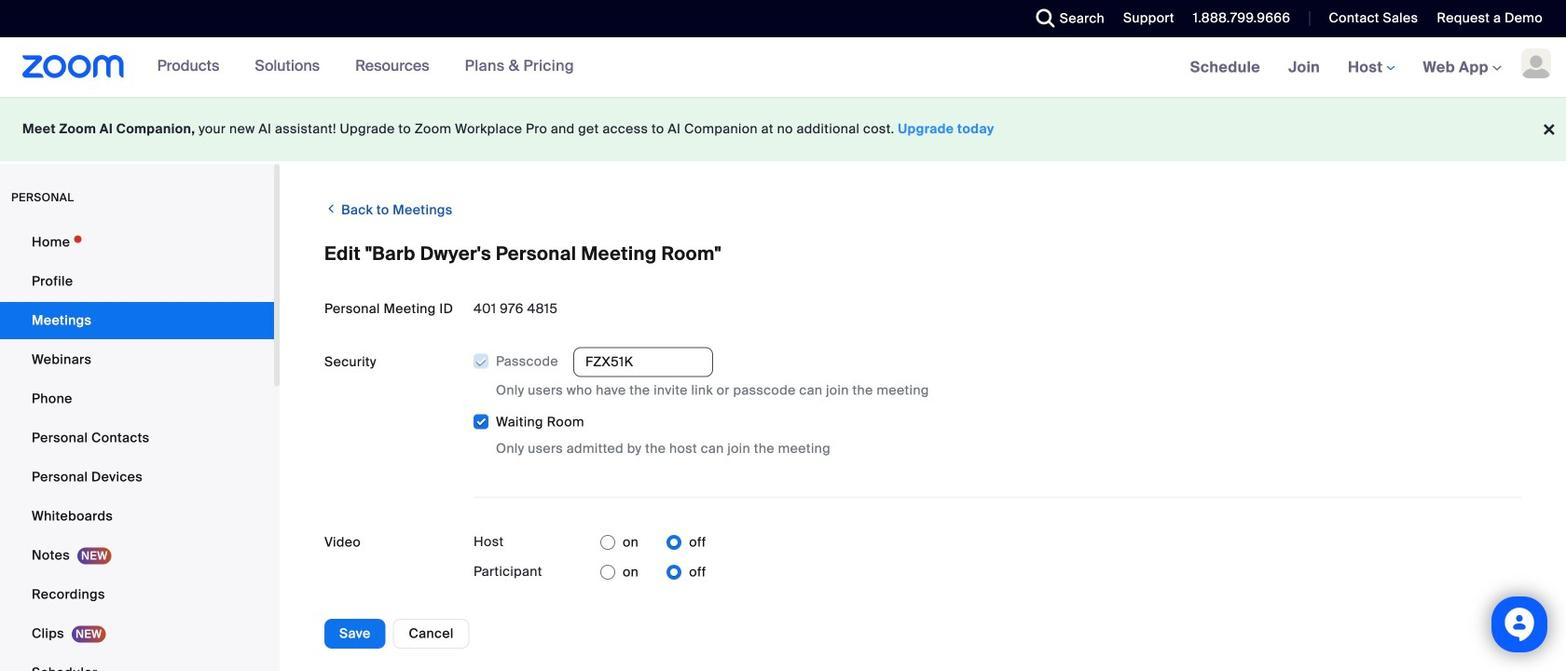 Task type: locate. For each thing, give the bounding box(es) containing it.
option group
[[600, 528, 706, 558], [600, 558, 706, 587]]

2 option group from the top
[[600, 558, 706, 587]]

group
[[473, 347, 1521, 459]]

banner
[[0, 37, 1566, 98]]

footer
[[0, 97, 1566, 161]]

None text field
[[573, 347, 713, 377]]

zoom logo image
[[22, 55, 125, 78]]



Task type: vqa. For each thing, say whether or not it's contained in the screenshot.
left image
yes



Task type: describe. For each thing, give the bounding box(es) containing it.
personal menu menu
[[0, 224, 274, 671]]

1 option group from the top
[[600, 528, 706, 558]]

meetings navigation
[[1176, 37, 1566, 98]]

product information navigation
[[143, 37, 588, 97]]

profile picture image
[[1521, 48, 1551, 78]]

left image
[[324, 199, 338, 218]]



